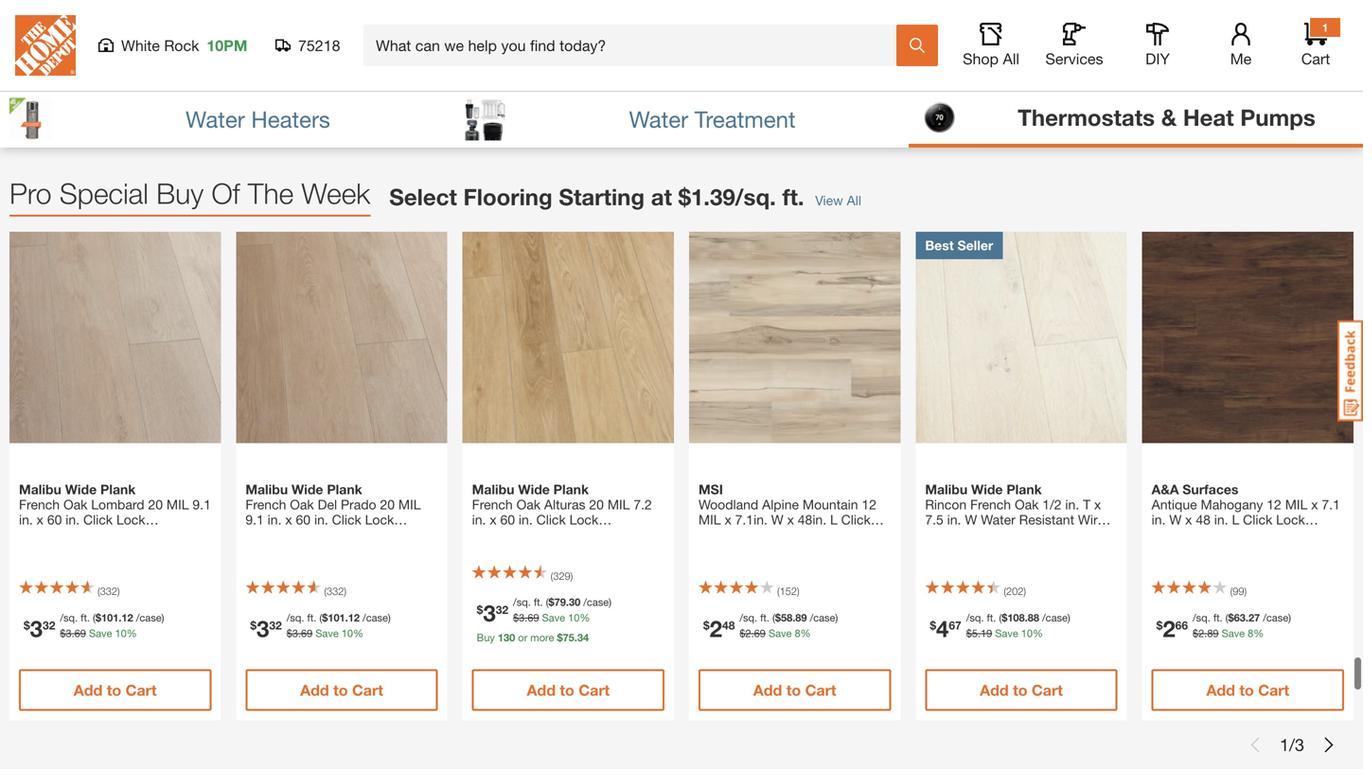 Task type: vqa. For each thing, say whether or not it's contained in the screenshot.
the rightmost all
yes



Task type: describe. For each thing, give the bounding box(es) containing it.
4 / 18 group
[[822, 0, 1083, 111]]

add to cart button for 2 / 16 'group'
[[246, 670, 438, 711]]

( inside $ 2 66 /sq. ft. ( $ 63 . 27 /case ) $ 2 . 89 save 8 %
[[1226, 612, 1229, 624]]

rincon french oak 1/2 in. t x 7.5 in. w water resistant wire brushed engineered hardwood flooring (23.3 sq. ft./case) image
[[916, 232, 1127, 443]]

32 inside the $ 3 32 /sq. ft. ( $ 79 . 30 /case ) $ 3 . 69 save 10 % buy 130 or more $ 75 . 34
[[496, 603, 508, 617]]

4
[[936, 615, 949, 642]]

a&a surfaces link
[[1152, 482, 1344, 528]]

ft. inside 2 / 16 'group'
[[307, 612, 317, 624]]

69 for the add to cart button in 1 / 16 group
[[74, 628, 86, 640]]

8 for a&a surfaces
[[1248, 628, 1254, 640]]

pumps
[[1241, 104, 1316, 131]]

add to cart button inside "5 / 16" group
[[925, 670, 1118, 711]]

the home depot logo image
[[15, 15, 76, 76]]

2 / 16 group
[[236, 232, 448, 721]]

2 left '58'
[[710, 615, 722, 642]]

building materials
[[900, 64, 1005, 80]]

treatments
[[701, 64, 767, 80]]

to for the add to cart button in the 4 / 16 group
[[787, 682, 801, 700]]

special
[[59, 177, 148, 210]]

malibu wide plank link for french oak lombard 20 mil 9.1 in. x 60 in. click lock waterproof luxury vinyl plank flooring (30.5 sq. ft./case) image
[[19, 482, 211, 528]]

32 for the add to cart button in 1 / 16 group
[[43, 619, 55, 632]]

332 for malibu wide plank link inside 2 / 16 'group'
[[327, 585, 344, 598]]

/sq. inside "$ 4 67 /sq. ft. ( $ 108 . 88 /case ) $ 5 . 19 save 10 %"
[[966, 612, 984, 624]]

french oak lombard 20 mil 9.1 in. x 60 in. click lock waterproof luxury vinyl plank flooring (30.5 sq. ft./case) image
[[9, 232, 221, 443]]

heaters
[[251, 106, 330, 133]]

2 right '48' at the bottom of page
[[746, 628, 751, 640]]

) inside "$ 4 67 /sq. ft. ( $ 108 . 88 /case ) $ 5 . 19 save 10 %"
[[1068, 612, 1071, 624]]

) inside $ 2 66 /sq. ft. ( $ 63 . 27 /case ) $ 2 . 89 save 8 %
[[1289, 612, 1291, 624]]

decor & furniture image
[[1121, 0, 1230, 58]]

67
[[949, 619, 962, 632]]

329
[[553, 570, 571, 583]]

blinds & window treatments link
[[579, 0, 784, 82]]

ft. inside "$ 4 67 /sq. ft. ( $ 108 . 88 /case ) $ 5 . 19 save 10 %"
[[987, 612, 996, 624]]

/sq. for the add to cart button inside the 2 / 16 'group'
[[287, 612, 304, 624]]

1 / 16 group
[[9, 232, 221, 721]]

0 vertical spatial buy
[[156, 177, 204, 210]]

malibu wide plank link for french oak alturas 20 mil 7.2 in. x 60 in. click lock waterproof luxury vinyl plank flooring (23.9 sq. ft./case) "image"
[[472, 482, 665, 528]]

diy button
[[1128, 23, 1188, 68]]

add to cart button for 1 / 16 group
[[19, 670, 211, 711]]

rock
[[164, 36, 199, 54]]

best
[[925, 238, 954, 253]]

add for the add to cart button in 3 / 16 group
[[527, 682, 556, 700]]

( 99 )
[[1231, 585, 1247, 598]]

58
[[781, 612, 793, 624]]

% for the add to cart button inside the 2 / 16 'group'
[[353, 628, 364, 640]]

19
[[981, 628, 993, 640]]

1 / 18 group
[[9, 0, 271, 111]]

white rock 10pm
[[121, 36, 247, 54]]

me
[[1231, 50, 1252, 68]]

75218 button
[[276, 36, 341, 55]]

to for the add to cart button in 6 / 16 group
[[1240, 682, 1254, 700]]

$ 2 48 /sq. ft. ( $ 58 . 89 /case ) $ 2 . 69 save 8 %
[[703, 612, 838, 642]]

water treatment
[[629, 106, 796, 133]]

( inside the $ 3 32 /sq. ft. ( $ 79 . 30 /case ) $ 3 . 69 save 10 % buy 130 or more $ 75 . 34
[[546, 596, 549, 609]]

ft. inside $ 2 66 /sq. ft. ( $ 63 . 27 /case ) $ 2 . 89 save 8 %
[[1214, 612, 1223, 624]]

seller
[[958, 238, 994, 253]]

decor & furniture
[[1171, 64, 1275, 80]]

10 inside "$ 4 67 /sq. ft. ( $ 108 . 88 /case ) $ 5 . 19 save 10 %"
[[1021, 628, 1033, 640]]

( 202 )
[[1004, 585, 1026, 598]]

88
[[1028, 612, 1040, 624]]

malibu wide plank for french oak lombard 20 mil 9.1 in. x 60 in. click lock waterproof luxury vinyl plank flooring (30.5 sq. ft./case) image
[[19, 482, 136, 497]]

plank inside "5 / 16" group
[[1007, 482, 1042, 497]]

10 inside the $ 3 32 /sq. ft. ( $ 79 . 30 /case ) $ 3 . 69 save 10 % buy 130 or more $ 75 . 34
[[568, 612, 580, 624]]

add for the add to cart button in 6 / 16 group
[[1207, 682, 1236, 700]]

flooring
[[463, 183, 553, 210]]

89 inside $ 2 66 /sq. ft. ( $ 63 . 27 /case ) $ 2 . 89 save 8 %
[[1208, 628, 1219, 640]]

& for decor
[[1211, 64, 1219, 80]]

decor
[[1171, 64, 1207, 80]]

or
[[518, 632, 528, 644]]

2 right 66
[[1199, 628, 1205, 640]]

building
[[900, 64, 948, 80]]

of
[[212, 177, 240, 210]]

cart for 1 / 16 group
[[126, 682, 157, 700]]

3 / 18 group
[[551, 0, 812, 111]]

bath & faucets image
[[309, 0, 418, 58]]

a&a surfaces
[[1152, 482, 1239, 497]]

save inside "$ 4 67 /sq. ft. ( $ 108 . 88 /case ) $ 5 . 19 save 10 %"
[[995, 628, 1019, 640]]

add to cart for the add to cart button in 1 / 16 group
[[74, 682, 157, 700]]

101 for the add to cart button inside the 2 / 16 'group'
[[328, 612, 345, 624]]

/sq. inside the $ 3 32 /sq. ft. ( $ 79 . 30 /case ) $ 3 . 69 save 10 % buy 130 or more $ 75 . 34
[[513, 596, 531, 609]]

cart inside "5 / 16" group
[[1032, 682, 1063, 700]]

add for the add to cart button in the 4 / 16 group
[[753, 682, 782, 700]]

this is the first slide image
[[1248, 738, 1263, 753]]

10 inside 1 / 16 group
[[115, 628, 127, 640]]

63
[[1234, 612, 1246, 624]]

water heaters
[[186, 106, 330, 133]]

heat
[[1183, 104, 1234, 131]]

1 / 3
[[1280, 735, 1305, 755]]

What can we help you find today? search field
[[376, 26, 896, 65]]

ft. inside 1 / 16 group
[[81, 612, 90, 624]]

a&a
[[1152, 482, 1179, 497]]

27
[[1249, 612, 1260, 624]]

add to cart for the add to cart button in the 4 / 16 group
[[753, 682, 837, 700]]

30
[[569, 596, 581, 609]]

add to cart button for 3 / 16 group
[[472, 670, 665, 711]]

window
[[649, 64, 697, 80]]

the
[[248, 177, 294, 210]]

to for the add to cart button in 1 / 16 group
[[107, 682, 121, 700]]

$1.39/sq.
[[679, 183, 776, 210]]

malibu for french oak alturas 20 mil 7.2 in. x 60 in. click lock waterproof luxury vinyl plank flooring (23.9 sq. ft./case) "image"
[[472, 482, 515, 497]]

me button
[[1211, 23, 1272, 68]]

$ 2 66 /sq. ft. ( $ 63 . 27 /case ) $ 2 . 89 save 8 %
[[1157, 612, 1291, 642]]

services button
[[1044, 23, 1105, 68]]

add to cart for the add to cart button inside "5 / 16" group
[[980, 682, 1063, 700]]

69 inside the $ 3 32 /sq. ft. ( $ 79 . 30 /case ) $ 3 . 69 save 10 % buy 130 or more $ 75 . 34
[[528, 612, 539, 624]]

appliances image
[[38, 0, 147, 58]]

add for the add to cart button in 1 / 16 group
[[74, 682, 103, 700]]

save for the add to cart button in the 4 / 16 group
[[769, 628, 792, 640]]

( inside $ 2 48 /sq. ft. ( $ 58 . 89 /case ) $ 2 . 69 save 8 %
[[773, 612, 775, 624]]

& for thermostats
[[1161, 104, 1177, 131]]

( 332 ) for the add to cart button inside the 2 / 16 'group'
[[324, 585, 347, 598]]

plank for french oak lombard 20 mil 9.1 in. x 60 in. click lock waterproof luxury vinyl plank flooring (30.5 sq. ft./case) image
[[100, 482, 136, 497]]

faucets
[[409, 64, 456, 80]]

buy inside the $ 3 32 /sq. ft. ( $ 79 . 30 /case ) $ 3 . 69 save 10 % buy 130 or more $ 75 . 34
[[477, 632, 495, 644]]

$ 4 67 /sq. ft. ( $ 108 . 88 /case ) $ 5 . 19 save 10 %
[[930, 612, 1071, 642]]

( 329 )
[[551, 570, 573, 583]]

1 inside cart 1
[[1322, 21, 1329, 34]]

bath
[[366, 64, 393, 80]]

bath & faucets link
[[309, 0, 513, 82]]

services
[[1046, 50, 1104, 68]]

week
[[302, 177, 371, 210]]

202
[[1006, 585, 1024, 598]]

ft. inside the $ 3 32 /sq. ft. ( $ 79 . 30 /case ) $ 3 . 69 save 10 % buy 130 or more $ 75 . 34
[[534, 596, 543, 609]]

surfaces
[[1183, 482, 1239, 497]]

all for view all
[[847, 193, 862, 208]]

to for the add to cart button inside "5 / 16" group
[[1013, 682, 1028, 700]]

add to cart for the add to cart button inside the 2 / 16 'group'
[[300, 682, 383, 700]]

white
[[121, 36, 160, 54]]

water treatment image
[[464, 99, 507, 141]]

152
[[780, 585, 797, 598]]

malibu for french oak lombard 20 mil 9.1 in. x 60 in. click lock waterproof luxury vinyl plank flooring (30.5 sq. ft./case) image
[[19, 482, 61, 497]]

materials
[[951, 64, 1005, 80]]

select
[[389, 183, 457, 210]]

% for the add to cart button in 1 / 16 group
[[127, 628, 137, 640]]



Task type: locate. For each thing, give the bounding box(es) containing it.
all inside button
[[1003, 50, 1020, 68]]

add to cart inside "5 / 16" group
[[980, 682, 1063, 700]]

add inside 4 / 16 group
[[753, 682, 782, 700]]

10 inside 2 / 16 'group'
[[342, 628, 353, 640]]

1 add to cart button from the left
[[19, 670, 211, 711]]

plank for french oak alturas 20 mil 7.2 in. x 60 in. click lock waterproof luxury vinyl plank flooring (23.9 sq. ft./case) "image"
[[554, 482, 589, 497]]

thermostats & heat pumps image
[[918, 97, 961, 140]]

add to cart button inside 2 / 16 'group'
[[246, 670, 438, 711]]

0 horizontal spatial water
[[186, 106, 245, 133]]

1 vertical spatial 89
[[1208, 628, 1219, 640]]

to inside 2 / 16 'group'
[[333, 682, 348, 700]]

add to cart inside 1 / 16 group
[[74, 682, 157, 700]]

& for blinds
[[637, 64, 646, 80]]

2 add to cart from the left
[[300, 682, 383, 700]]

69 inside 1 / 16 group
[[74, 628, 86, 640]]

69 for the add to cart button in the 4 / 16 group
[[754, 628, 766, 640]]

plank for french oak del prado 20 mil 9.1 in. x 60 in. click lock waterproof luxury vinyl plank flooring (30.5 sq. ft./case) image
[[327, 482, 362, 497]]

2 malibu wide plank link from the left
[[246, 482, 438, 528]]

plank
[[100, 482, 136, 497], [327, 482, 362, 497], [554, 482, 589, 497], [1007, 482, 1042, 497]]

% for the add to cart button in 6 / 16 group
[[1254, 628, 1264, 640]]

0 vertical spatial all
[[1003, 50, 1020, 68]]

french oak alturas 20 mil 7.2 in. x 60 in. click lock waterproof luxury vinyl plank flooring (23.9 sq. ft./case) image
[[463, 232, 674, 443]]

view all
[[815, 193, 862, 208]]

4 plank from the left
[[1007, 482, 1042, 497]]

0 horizontal spatial $ 3 32 /sq. ft. ( $ 101 . 12 /case ) $ 3 . 69 save 10 %
[[24, 612, 164, 642]]

blinds & window treatments image
[[579, 0, 688, 58]]

to for the add to cart button in 3 / 16 group
[[560, 682, 575, 700]]

2 8 from the left
[[1248, 628, 1254, 640]]

66
[[1176, 619, 1188, 632]]

2 $ 3 32 /sq. ft. ( $ 101 . 12 /case ) $ 3 . 69 save 10 % from the left
[[250, 612, 391, 642]]

89 right '58'
[[796, 612, 807, 624]]

all right shop
[[1003, 50, 1020, 68]]

add to cart for the add to cart button in 6 / 16 group
[[1207, 682, 1290, 700]]

wide for malibu wide plank link inside the 3 / 16 group
[[518, 482, 550, 497]]

4 to from the left
[[787, 682, 801, 700]]

malibu wide plank link inside 1 / 16 group
[[19, 482, 211, 528]]

malibu
[[19, 482, 61, 497], [246, 482, 288, 497], [472, 482, 515, 497], [925, 482, 968, 497]]

water heaters button
[[0, 92, 454, 149]]

% inside 1 / 16 group
[[127, 628, 137, 640]]

5 / 18 group
[[1093, 0, 1354, 111]]

pro
[[9, 177, 52, 210]]

/case inside 2 / 16 'group'
[[363, 612, 388, 624]]

all
[[1003, 50, 1020, 68], [847, 193, 862, 208]]

0 horizontal spatial all
[[847, 193, 862, 208]]

/case inside 1 / 16 group
[[136, 612, 162, 624]]

1 right this is the first slide image at the bottom right
[[1280, 735, 1290, 755]]

89 right 66
[[1208, 628, 1219, 640]]

/sq.
[[513, 596, 531, 609], [60, 612, 78, 624], [287, 612, 304, 624], [740, 612, 758, 624], [966, 612, 984, 624], [1193, 612, 1211, 624]]

% for the add to cart button in the 4 / 16 group
[[801, 628, 811, 640]]

thermostats & heat pumps button
[[909, 92, 1363, 149]]

6 to from the left
[[1240, 682, 1254, 700]]

5
[[972, 628, 978, 640]]

pro special buy of the week
[[9, 177, 371, 210]]

to
[[107, 682, 121, 700], [333, 682, 348, 700], [560, 682, 575, 700], [787, 682, 801, 700], [1013, 682, 1028, 700], [1240, 682, 1254, 700]]

1 8 from the left
[[795, 628, 801, 640]]

75218
[[298, 36, 340, 54]]

/sq. inside 1 / 16 group
[[60, 612, 78, 624]]

view all link
[[811, 193, 862, 208]]

/sq. inside $ 2 48 /sq. ft. ( $ 58 . 89 /case ) $ 2 . 69 save 8 %
[[740, 612, 758, 624]]

building materials link
[[850, 0, 1055, 82]]

& right blinds
[[637, 64, 646, 80]]

( 332 ) inside 1 / 16 group
[[98, 585, 120, 598]]

malibu wide plank link
[[19, 482, 211, 528], [246, 482, 438, 528], [472, 482, 665, 528], [925, 482, 1118, 528]]

add to cart button inside 4 / 16 group
[[699, 670, 891, 711]]

10
[[568, 612, 580, 624], [115, 628, 127, 640], [342, 628, 353, 640], [1021, 628, 1033, 640]]

furniture
[[1223, 64, 1275, 80]]

2 horizontal spatial 32
[[496, 603, 508, 617]]

/case for the add to cart button in 1 / 16 group
[[136, 612, 162, 624]]

5 add to cart from the left
[[980, 682, 1063, 700]]

water for water treatment
[[629, 106, 688, 133]]

bath & faucets
[[366, 64, 456, 80]]

3 / 16 group
[[463, 232, 674, 721]]

1 malibu wide plank from the left
[[19, 482, 136, 497]]

3 wide from the left
[[518, 482, 550, 497]]

add to cart inside 6 / 16 group
[[1207, 682, 1290, 700]]

wide inside 1 / 16 group
[[65, 482, 97, 497]]

water treatment button
[[454, 92, 909, 149]]

32 for the add to cart button inside the 2 / 16 'group'
[[269, 619, 282, 632]]

(
[[551, 570, 553, 583], [98, 585, 100, 598], [324, 585, 327, 598], [777, 585, 780, 598], [1004, 585, 1006, 598], [1231, 585, 1233, 598], [546, 596, 549, 609], [93, 612, 96, 624], [319, 612, 322, 624], [773, 612, 775, 624], [999, 612, 1002, 624], [1226, 612, 1229, 624]]

cart inside 2 / 16 'group'
[[352, 682, 383, 700]]

blinds
[[597, 64, 634, 80]]

2 malibu wide plank from the left
[[246, 482, 362, 497]]

1 horizontal spatial 89
[[1208, 628, 1219, 640]]

/sq. inside $ 2 66 /sq. ft. ( $ 63 . 27 /case ) $ 2 . 89 save 8 %
[[1193, 612, 1211, 624]]

5 to from the left
[[1013, 682, 1028, 700]]

to for the add to cart button inside the 2 / 16 'group'
[[333, 682, 348, 700]]

add inside 6 / 16 group
[[1207, 682, 1236, 700]]

3 add to cart from the left
[[527, 682, 610, 700]]

to inside 3 / 16 group
[[560, 682, 575, 700]]

0 horizontal spatial 89
[[796, 612, 807, 624]]

2 / 18 group
[[280, 0, 542, 111]]

6 add to cart button from the left
[[1152, 670, 1344, 711]]

/case inside $ 2 66 /sq. ft. ( $ 63 . 27 /case ) $ 2 . 89 save 8 %
[[1263, 612, 1289, 624]]

2 12 from the left
[[348, 612, 360, 624]]

diy
[[1146, 50, 1170, 68]]

water
[[186, 106, 245, 133], [629, 106, 688, 133]]

& for bath
[[397, 64, 405, 80]]

water up of
[[186, 106, 245, 133]]

msi
[[699, 482, 723, 497]]

save inside $ 2 66 /sq. ft. ( $ 63 . 27 /case ) $ 2 . 89 save 8 %
[[1222, 628, 1245, 640]]

next slide image
[[1322, 738, 1337, 753]]

( inside "$ 4 67 /sq. ft. ( $ 108 . 88 /case ) $ 5 . 19 save 10 %"
[[999, 612, 1002, 624]]

1 to from the left
[[107, 682, 121, 700]]

malibu wide plank for french oak alturas 20 mil 7.2 in. x 60 in. click lock waterproof luxury vinyl plank flooring (23.9 sq. ft./case) "image"
[[472, 482, 589, 497]]

view
[[815, 193, 843, 208]]

75
[[563, 632, 575, 644]]

/sq. for the add to cart button in 1 / 16 group
[[60, 612, 78, 624]]

cart 1
[[1302, 21, 1331, 68]]

add to cart inside 3 / 16 group
[[527, 682, 610, 700]]

6 add to cart from the left
[[1207, 682, 1290, 700]]

water down window at top
[[629, 106, 688, 133]]

4 add from the left
[[753, 682, 782, 700]]

8 down 27
[[1248, 628, 1254, 640]]

buy left of
[[156, 177, 204, 210]]

0 horizontal spatial 101
[[101, 612, 119, 624]]

2 water from the left
[[629, 106, 688, 133]]

101 inside 1 / 16 group
[[101, 612, 119, 624]]

8 inside $ 2 66 /sq. ft. ( $ 63 . 27 /case ) $ 2 . 89 save 8 %
[[1248, 628, 1254, 640]]

% inside $ 2 48 /sq. ft. ( $ 58 . 89 /case ) $ 2 . 69 save 8 %
[[801, 628, 811, 640]]

ft. inside $ 2 48 /sq. ft. ( $ 58 . 89 /case ) $ 2 . 69 save 8 %
[[760, 612, 770, 624]]

add for the add to cart button inside "5 / 16" group
[[980, 682, 1009, 700]]

0 vertical spatial 89
[[796, 612, 807, 624]]

1 horizontal spatial ( 332 )
[[324, 585, 347, 598]]

2
[[710, 615, 722, 642], [1163, 615, 1176, 642], [746, 628, 751, 640], [1199, 628, 1205, 640]]

cart for 6 / 16 group
[[1259, 682, 1290, 700]]

malibu wide plank
[[19, 482, 136, 497], [246, 482, 362, 497], [472, 482, 589, 497], [925, 482, 1042, 497]]

add inside 1 / 16 group
[[74, 682, 103, 700]]

332 inside 2 / 16 'group'
[[327, 585, 344, 598]]

0 horizontal spatial 32
[[43, 619, 55, 632]]

2 add from the left
[[300, 682, 329, 700]]

3 plank from the left
[[554, 482, 589, 497]]

add inside 2 / 16 'group'
[[300, 682, 329, 700]]

79
[[555, 596, 566, 609]]

/case for the add to cart button in 6 / 16 group
[[1263, 612, 1289, 624]]

1 horizontal spatial 12
[[348, 612, 360, 624]]

water for water heaters
[[186, 106, 245, 133]]

malibu wide plank inside 2 / 16 'group'
[[246, 482, 362, 497]]

0 horizontal spatial 332
[[100, 585, 117, 598]]

89 inside $ 2 48 /sq. ft. ( $ 58 . 89 /case ) $ 2 . 69 save 8 %
[[796, 612, 807, 624]]

malibu inside 2 / 16 'group'
[[246, 482, 288, 497]]

32
[[496, 603, 508, 617], [43, 619, 55, 632], [269, 619, 282, 632]]

add
[[74, 682, 103, 700], [300, 682, 329, 700], [527, 682, 556, 700], [753, 682, 782, 700], [980, 682, 1009, 700], [1207, 682, 1236, 700]]

2 add to cart button from the left
[[246, 670, 438, 711]]

1 horizontal spatial water
[[629, 106, 688, 133]]

5 / 16 group
[[916, 232, 1127, 721]]

6 add from the left
[[1207, 682, 1236, 700]]

$ 3 32 /sq. ft. ( $ 101 . 12 /case ) $ 3 . 69 save 10 % for 2 / 16 'group'
[[250, 612, 391, 642]]

to inside 1 / 16 group
[[107, 682, 121, 700]]

2 101 from the left
[[328, 612, 345, 624]]

10pm
[[207, 36, 247, 54]]

0 vertical spatial 1
[[1322, 21, 1329, 34]]

shop
[[963, 50, 999, 68]]

shop all button
[[961, 23, 1022, 68]]

) inside $ 2 48 /sq. ft. ( $ 58 . 89 /case ) $ 2 . 69 save 8 %
[[836, 612, 838, 624]]

% inside the $ 3 32 /sq. ft. ( $ 79 . 30 /case ) $ 3 . 69 save 10 % buy 130 or more $ 75 . 34
[[580, 612, 590, 624]]

12 inside 1 / 16 group
[[122, 612, 133, 624]]

6 / 16 group
[[1142, 232, 1354, 721]]

4 malibu wide plank link from the left
[[925, 482, 1118, 528]]

( 152 )
[[777, 585, 800, 598]]

% inside 2 / 16 'group'
[[353, 628, 364, 640]]

water inside water treatment button
[[629, 106, 688, 133]]

add to cart button
[[19, 670, 211, 711], [246, 670, 438, 711], [472, 670, 665, 711], [699, 670, 891, 711], [925, 670, 1118, 711], [1152, 670, 1344, 711]]

4 / 16 group
[[689, 232, 901, 721]]

$ 3 32 /sq. ft. ( $ 79 . 30 /case ) $ 3 . 69 save 10 % buy 130 or more $ 75 . 34
[[477, 596, 612, 644]]

3 malibu from the left
[[472, 482, 515, 497]]

( 332 ) inside 2 / 16 'group'
[[324, 585, 347, 598]]

treatment
[[695, 106, 796, 133]]

& right decor
[[1211, 64, 1219, 80]]

wide for malibu wide plank link inside the 1 / 16 group
[[65, 482, 97, 497]]

feedback link image
[[1338, 320, 1363, 422]]

4 wide from the left
[[971, 482, 1003, 497]]

1 horizontal spatial 332
[[327, 585, 344, 598]]

add to cart
[[74, 682, 157, 700], [300, 682, 383, 700], [527, 682, 610, 700], [753, 682, 837, 700], [980, 682, 1063, 700], [1207, 682, 1290, 700]]

wide for malibu wide plank link inside 2 / 16 'group'
[[292, 482, 323, 497]]

2 to from the left
[[333, 682, 348, 700]]

wide
[[65, 482, 97, 497], [292, 482, 323, 497], [518, 482, 550, 497], [971, 482, 1003, 497]]

1 horizontal spatial $ 3 32 /sq. ft. ( $ 101 . 12 /case ) $ 3 . 69 save 10 %
[[250, 612, 391, 642]]

1 horizontal spatial 101
[[328, 612, 345, 624]]

save
[[542, 612, 565, 624], [89, 628, 112, 640], [316, 628, 339, 640], [769, 628, 792, 640], [995, 628, 1019, 640], [1222, 628, 1245, 640]]

2 plank from the left
[[327, 482, 362, 497]]

save for the add to cart button in 6 / 16 group
[[1222, 628, 1245, 640]]

thermostats & heat pumps
[[1018, 104, 1316, 131]]

3 to from the left
[[560, 682, 575, 700]]

malibu wide plank link inside 2 / 16 'group'
[[246, 482, 438, 528]]

cart for 3 / 16 group
[[579, 682, 610, 700]]

% inside $ 2 66 /sq. ft. ( $ 63 . 27 /case ) $ 2 . 89 save 8 %
[[1254, 628, 1264, 640]]

0 horizontal spatial ( 332 )
[[98, 585, 120, 598]]

buy left 130
[[477, 632, 495, 644]]

cart inside 3 / 16 group
[[579, 682, 610, 700]]

% inside "$ 4 67 /sq. ft. ( $ 108 . 88 /case ) $ 5 . 19 save 10 %"
[[1033, 628, 1043, 640]]

add for the add to cart button inside the 2 / 16 'group'
[[300, 682, 329, 700]]

/case inside $ 2 48 /sq. ft. ( $ 58 . 89 /case ) $ 2 . 69 save 8 %
[[810, 612, 836, 624]]

save inside 2 / 16 'group'
[[316, 628, 339, 640]]

best seller
[[925, 238, 994, 253]]

malibu for french oak del prado 20 mil 9.1 in. x 60 in. click lock waterproof luxury vinyl plank flooring (30.5 sq. ft./case) image
[[246, 482, 288, 497]]

malibu wide plank link for french oak del prado 20 mil 9.1 in. x 60 in. click lock waterproof luxury vinyl plank flooring (30.5 sq. ft./case) image
[[246, 482, 438, 528]]

1 $ 3 32 /sq. ft. ( $ 101 . 12 /case ) $ 3 . 69 save 10 % from the left
[[24, 612, 164, 642]]

8 down the ( 152 )
[[795, 628, 801, 640]]

save for the add to cart button inside the 2 / 16 'group'
[[316, 628, 339, 640]]

msi link
[[699, 482, 891, 528]]

$ 3 32 /sq. ft. ( $ 101 . 12 /case ) $ 3 . 69 save 10 %
[[24, 612, 164, 642], [250, 612, 391, 642]]

2 wide from the left
[[292, 482, 323, 497]]

add to cart button for 4 / 16 group
[[699, 670, 891, 711]]

cart inside 6 / 16 group
[[1259, 682, 1290, 700]]

/case for the add to cart button inside the 2 / 16 'group'
[[363, 612, 388, 624]]

1 vertical spatial 1
[[1280, 735, 1290, 755]]

1 332 from the left
[[100, 585, 117, 598]]

) inside the $ 3 32 /sq. ft. ( $ 79 . 30 /case ) $ 3 . 69 save 10 % buy 130 or more $ 75 . 34
[[609, 596, 612, 609]]

wide for malibu wide plank link in the "5 / 16" group
[[971, 482, 1003, 497]]

/sq. inside 2 / 16 'group'
[[287, 612, 304, 624]]

add to cart for the add to cart button in 3 / 16 group
[[527, 682, 610, 700]]

99
[[1233, 585, 1245, 598]]

1 horizontal spatial 1
[[1322, 21, 1329, 34]]

& right bath
[[397, 64, 405, 80]]

12 inside 2 / 16 'group'
[[348, 612, 360, 624]]

all for shop all
[[1003, 50, 1020, 68]]

add to cart button inside 1 / 16 group
[[19, 670, 211, 711]]

decor & furniture link
[[1121, 0, 1326, 82]]

5 add to cart button from the left
[[925, 670, 1118, 711]]

69 inside 2 / 16 'group'
[[301, 628, 313, 640]]

89
[[796, 612, 807, 624], [1208, 628, 1219, 640]]

/case inside "$ 4 67 /sq. ft. ( $ 108 . 88 /case ) $ 5 . 19 save 10 %"
[[1042, 612, 1068, 624]]

1 horizontal spatial all
[[1003, 50, 1020, 68]]

add to cart button for 6 / 16 group
[[1152, 670, 1344, 711]]

4 malibu from the left
[[925, 482, 968, 497]]

332
[[100, 585, 117, 598], [327, 585, 344, 598]]

130
[[498, 632, 515, 644]]

add to cart inside 2 / 16 'group'
[[300, 682, 383, 700]]

/case for the add to cart button in the 4 / 16 group
[[810, 612, 836, 624]]

/sq. for the add to cart button in 6 / 16 group
[[1193, 612, 1211, 624]]

/case
[[583, 596, 609, 609], [136, 612, 162, 624], [363, 612, 388, 624], [810, 612, 836, 624], [1042, 612, 1068, 624], [1263, 612, 1289, 624]]

plank inside 2 / 16 'group'
[[327, 482, 362, 497]]

malibu inside 3 / 16 group
[[472, 482, 515, 497]]

101 inside 2 / 16 'group'
[[328, 612, 345, 624]]

108
[[1008, 612, 1025, 624]]

101 for the add to cart button in 1 / 16 group
[[101, 612, 119, 624]]

1 101 from the left
[[101, 612, 119, 624]]

1 add from the left
[[74, 682, 103, 700]]

all right view
[[847, 193, 862, 208]]

& left "heat"
[[1161, 104, 1177, 131]]

wide inside "5 / 16" group
[[971, 482, 1003, 497]]

69 for the add to cart button inside the 2 / 16 'group'
[[301, 628, 313, 640]]

0 horizontal spatial 1
[[1280, 735, 1290, 755]]

cart for 2 / 16 'group'
[[352, 682, 383, 700]]

3 malibu wide plank link from the left
[[472, 482, 665, 528]]

at
[[651, 183, 672, 210]]

$ 3 32 /sq. ft. ( $ 101 . 12 /case ) $ 3 . 69 save 10 % inside 1 / 16 group
[[24, 612, 164, 642]]

shop all
[[963, 50, 1020, 68]]

1
[[1322, 21, 1329, 34], [1280, 735, 1290, 755]]

332 for malibu wide plank link inside the 1 / 16 group
[[100, 585, 117, 598]]

cart for 4 / 16 group
[[805, 682, 837, 700]]

malibu wide plank for french oak del prado 20 mil 9.1 in. x 60 in. click lock waterproof luxury vinyl plank flooring (30.5 sq. ft./case) image
[[246, 482, 362, 497]]

1 vertical spatial all
[[847, 193, 862, 208]]

1 malibu wide plank link from the left
[[19, 482, 211, 528]]

1 malibu from the left
[[19, 482, 61, 497]]

cart
[[1302, 50, 1331, 68], [126, 682, 157, 700], [352, 682, 383, 700], [579, 682, 610, 700], [805, 682, 837, 700], [1032, 682, 1063, 700], [1259, 682, 1290, 700]]

12 for the add to cart button inside the 2 / 16 'group'
[[348, 612, 360, 624]]

3 malibu wide plank from the left
[[472, 482, 589, 497]]

4 malibu wide plank from the left
[[925, 482, 1042, 497]]

thermostats
[[1018, 104, 1155, 131]]

12
[[122, 612, 133, 624], [348, 612, 360, 624]]

/
[[1290, 735, 1295, 755]]

malibu wide plank link inside "5 / 16" group
[[925, 482, 1118, 528]]

0 horizontal spatial 12
[[122, 612, 133, 624]]

1 horizontal spatial 32
[[269, 619, 282, 632]]

3
[[483, 600, 496, 627], [519, 612, 525, 624], [30, 615, 43, 642], [257, 615, 269, 642], [66, 628, 72, 640], [292, 628, 298, 640], [1295, 735, 1305, 755]]

2 malibu from the left
[[246, 482, 288, 497]]

12 for the add to cart button in 1 / 16 group
[[122, 612, 133, 624]]

/sq. for the add to cart button in the 4 / 16 group
[[740, 612, 758, 624]]

1 add to cart from the left
[[74, 682, 157, 700]]

1 water from the left
[[186, 106, 245, 133]]

1 plank from the left
[[100, 482, 136, 497]]

woodland alpine mountain 12 mil x 7.1in. w x 48in. l click lock waterproof luxury vinyl plank flooring (23.8sq.ft./case) image
[[689, 232, 901, 443]]

to inside 6 / 16 group
[[1240, 682, 1254, 700]]

add to cart inside 4 / 16 group
[[753, 682, 837, 700]]

french oak del prado 20 mil 9.1 in. x 60 in. click lock waterproof luxury vinyl plank flooring (30.5 sq. ft./case) image
[[236, 232, 448, 443]]

2 332 from the left
[[327, 585, 344, 598]]

32 inside 1 / 16 group
[[43, 619, 55, 632]]

malibu inside "5 / 16" group
[[925, 482, 968, 497]]

1 ( 332 ) from the left
[[98, 585, 120, 598]]

$ 3 32 /sq. ft. ( $ 101 . 12 /case ) $ 3 . 69 save 10 % inside 2 / 16 'group'
[[250, 612, 391, 642]]

1 12 from the left
[[122, 612, 133, 624]]

0 horizontal spatial buy
[[156, 177, 204, 210]]

/case inside the $ 3 32 /sq. ft. ( $ 79 . 30 /case ) $ 3 . 69 save 10 % buy 130 or more $ 75 . 34
[[583, 596, 609, 609]]

3 add from the left
[[527, 682, 556, 700]]

5 add from the left
[[980, 682, 1009, 700]]

building materials image
[[850, 0, 959, 58]]

1 horizontal spatial buy
[[477, 632, 495, 644]]

8 for msi
[[795, 628, 801, 640]]

malibu wide plank inside 1 / 16 group
[[19, 482, 136, 497]]

save for the add to cart button in 1 / 16 group
[[89, 628, 112, 640]]

malibu wide plank inside "5 / 16" group
[[925, 482, 1042, 497]]

%
[[580, 612, 590, 624], [127, 628, 137, 640], [353, 628, 364, 640], [801, 628, 811, 640], [1033, 628, 1043, 640], [1254, 628, 1264, 640]]

save inside $ 2 48 /sq. ft. ( $ 58 . 89 /case ) $ 2 . 69 save 8 %
[[769, 628, 792, 640]]

( 332 )
[[98, 585, 120, 598], [324, 585, 347, 598]]

select flooring starting at $1.39/sq. ft.
[[389, 183, 804, 210]]

wide inside 3 / 16 group
[[518, 482, 550, 497]]

& inside blinds & window treatments link
[[637, 64, 646, 80]]

332 inside 1 / 16 group
[[100, 585, 117, 598]]

buy
[[156, 177, 204, 210], [477, 632, 495, 644]]

water inside water heaters button
[[186, 106, 245, 133]]

save inside the $ 3 32 /sq. ft. ( $ 79 . 30 /case ) $ 3 . 69 save 10 % buy 130 or more $ 75 . 34
[[542, 612, 565, 624]]

( 332 ) for the add to cart button in 1 / 16 group
[[98, 585, 120, 598]]

1 right me button
[[1322, 21, 1329, 34]]

starting
[[559, 183, 645, 210]]

1 vertical spatial buy
[[477, 632, 495, 644]]

1 wide from the left
[[65, 482, 97, 497]]

water heaters image
[[9, 99, 52, 141]]

0 horizontal spatial 8
[[795, 628, 801, 640]]

add to cart button inside 3 / 16 group
[[472, 670, 665, 711]]

blinds & window treatments
[[597, 64, 767, 80]]

$ 3 32 /sq. ft. ( $ 101 . 12 /case ) $ 3 . 69 save 10 % for 1 / 16 group
[[24, 612, 164, 642]]

more
[[531, 632, 554, 644]]

1 horizontal spatial 8
[[1248, 628, 1254, 640]]

malibu wide plank link inside 3 / 16 group
[[472, 482, 665, 528]]

4 add to cart button from the left
[[699, 670, 891, 711]]

& inside 'thermostats & heat pumps' button
[[1161, 104, 1177, 131]]

4 add to cart from the left
[[753, 682, 837, 700]]

plank inside 3 / 16 group
[[554, 482, 589, 497]]

add inside "5 / 16" group
[[980, 682, 1009, 700]]

34
[[577, 632, 589, 644]]

& inside decor & furniture link
[[1211, 64, 1219, 80]]

plank inside 1 / 16 group
[[100, 482, 136, 497]]

2 ( 332 ) from the left
[[324, 585, 347, 598]]

3 add to cart button from the left
[[472, 670, 665, 711]]

antique mahogany 12 mil x 7.1 in. w x 48 in. l click lock waterproof luxury vinyl plank flooring (23.8 sq. ft./case) image
[[1142, 232, 1354, 443]]

& inside bath & faucets link
[[397, 64, 405, 80]]

2 left the 63
[[1163, 615, 1176, 642]]

to inside "5 / 16" group
[[1013, 682, 1028, 700]]

48
[[722, 619, 735, 632]]



